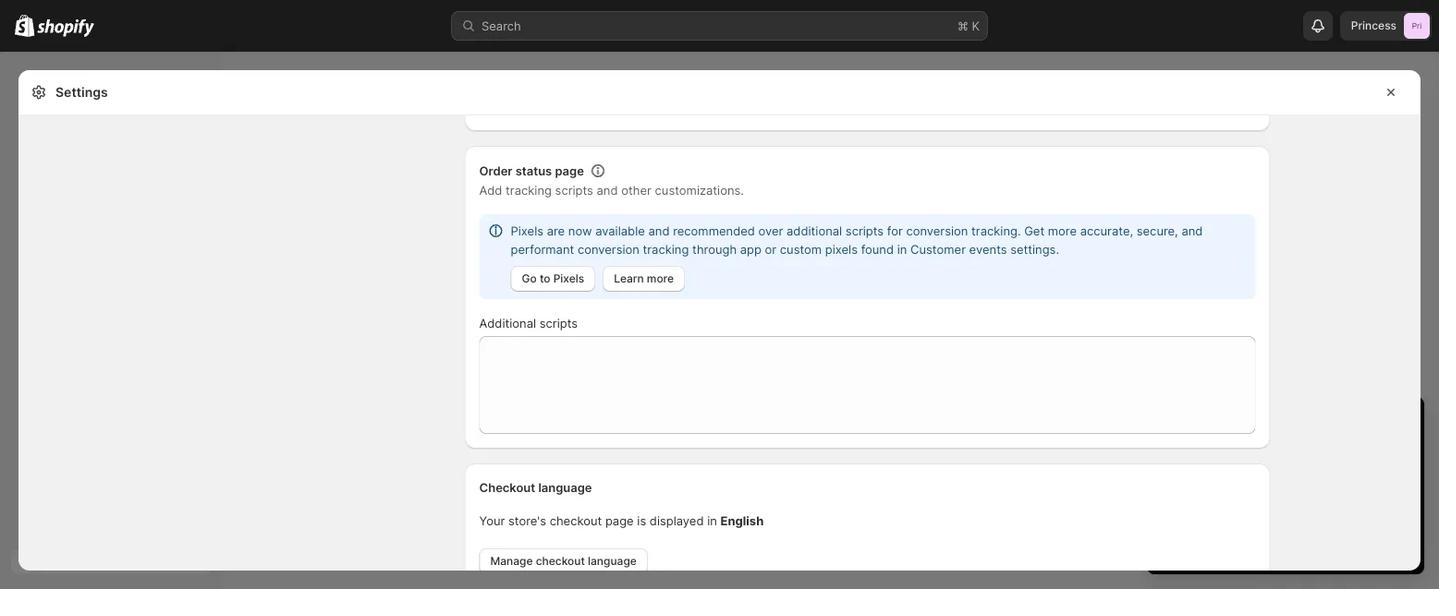 Task type: vqa. For each thing, say whether or not it's contained in the screenshot.
Pixels are now available and recommended over additional scripts for conversion tracking. Get more accurate, secure, and performant conversion tracking through app or custom pixels found in Customer events settings. STATUS
yes



Task type: describe. For each thing, give the bounding box(es) containing it.
2 vertical spatial in
[[708, 514, 717, 528]]

to inside to customize your online store and add bonus features
[[1300, 485, 1311, 499]]

now
[[569, 224, 592, 238]]

pick
[[1249, 537, 1271, 550]]

or
[[765, 242, 777, 257]]

pick your plan link
[[1166, 531, 1406, 557]]

manage
[[491, 555, 533, 569]]

store's
[[509, 514, 546, 528]]

day
[[1180, 414, 1212, 436]]

3
[[1206, 466, 1214, 480]]

$1/month
[[1283, 466, 1336, 480]]

go to pixels
[[522, 272, 585, 286]]

available
[[596, 224, 645, 238]]

events
[[970, 242, 1007, 257]]

learn
[[614, 272, 644, 286]]

2 vertical spatial scripts
[[540, 316, 578, 331]]

to customize your online store and add bonus features
[[1181, 485, 1401, 517]]

for inside pixels are now available and recommended over additional scripts for conversion tracking. get more accurate, secure, and performant conversion tracking through app or custom pixels found in customer events settings.
[[887, 224, 903, 238]]

order
[[479, 164, 513, 178]]

1 day left in your trial
[[1166, 414, 1348, 436]]

⌘
[[958, 18, 969, 33]]

princess
[[1352, 19, 1397, 32]]

and right available
[[649, 224, 670, 238]]

are
[[547, 224, 565, 238]]

customizations.
[[655, 183, 744, 197]]

0 vertical spatial checkout
[[550, 514, 602, 528]]

and right secure,
[[1182, 224, 1203, 238]]

pixels are now available and recommended over additional scripts for conversion tracking. get more accurate, secure, and performant conversion tracking through app or custom pixels found in customer events settings.
[[511, 224, 1203, 257]]

and left other
[[597, 183, 618, 197]]

1 horizontal spatial shopify image
[[37, 19, 95, 37]]

1 day left in your trial element
[[1148, 446, 1425, 575]]

store inside to customize your online store and add bonus features
[[1218, 503, 1247, 517]]

0 vertical spatial store
[[1231, 485, 1261, 499]]

to for switch
[[1208, 448, 1219, 462]]

bonus
[[1300, 503, 1335, 517]]

$50 app store credit link
[[1181, 485, 1297, 499]]

first
[[1181, 466, 1203, 480]]

left
[[1217, 414, 1245, 436]]

pixels
[[826, 242, 858, 257]]

0 horizontal spatial shopify image
[[15, 14, 34, 37]]

pixels are now available and recommended over additional scripts for conversion tracking. get more accurate, secure, and performant conversion tracking through app or custom pixels found in customer events settings. status
[[479, 215, 1256, 300]]

0 horizontal spatial conversion
[[578, 242, 640, 257]]

recommended
[[673, 224, 755, 238]]

additional
[[479, 316, 536, 331]]

tracking inside pixels are now available and recommended over additional scripts for conversion tracking. get more accurate, secure, and performant conversion tracking through app or custom pixels found in customer events settings.
[[643, 242, 689, 257]]

english
[[721, 514, 764, 528]]

custom
[[780, 242, 822, 257]]

0 vertical spatial scripts
[[555, 183, 594, 197]]

tracking.
[[972, 224, 1021, 238]]

add
[[1275, 503, 1297, 517]]

first 3 months for $1/month
[[1181, 466, 1336, 480]]

checkout
[[479, 481, 536, 495]]

$50
[[1181, 485, 1203, 499]]

paid
[[1233, 448, 1257, 462]]

in inside pixels are now available and recommended over additional scripts for conversion tracking. get more accurate, secure, and performant conversion tracking through app or custom pixels found in customer events settings.
[[898, 242, 907, 257]]



Task type: locate. For each thing, give the bounding box(es) containing it.
for
[[887, 224, 903, 238], [1263, 466, 1279, 480]]

additional
[[787, 224, 843, 238]]

pick your plan
[[1249, 537, 1323, 550]]

to inside go to pixels link
[[540, 272, 551, 286]]

performant
[[511, 242, 574, 257]]

store down '$50 app store credit' link
[[1218, 503, 1247, 517]]

your inside dropdown button
[[1271, 414, 1310, 436]]

status
[[516, 164, 552, 178]]

months
[[1218, 466, 1260, 480]]

1 vertical spatial tracking
[[643, 242, 689, 257]]

your left trial
[[1271, 414, 1310, 436]]

manage checkout language
[[491, 555, 637, 569]]

settings.
[[1011, 242, 1060, 257]]

checkout
[[550, 514, 602, 528], [536, 555, 585, 569]]

1 vertical spatial page
[[606, 514, 634, 528]]

0 horizontal spatial to
[[540, 272, 551, 286]]

and
[[597, 183, 618, 197], [649, 224, 670, 238], [1182, 224, 1203, 238], [1288, 448, 1309, 462], [1251, 503, 1272, 517]]

for up the credit
[[1263, 466, 1279, 480]]

0 vertical spatial your
[[1271, 414, 1310, 436]]

secure,
[[1137, 224, 1179, 238]]

settings dialog
[[18, 0, 1421, 590]]

pixels up performant
[[511, 224, 544, 238]]

credit
[[1264, 485, 1297, 499]]

and inside to customize your online store and add bonus features
[[1251, 503, 1272, 517]]

tracking
[[506, 183, 552, 197], [643, 242, 689, 257]]

0 horizontal spatial pixels
[[511, 224, 544, 238]]

1 vertical spatial scripts
[[846, 224, 884, 238]]

⌘ k
[[958, 18, 980, 33]]

for inside 1 day left in your trial element
[[1263, 466, 1279, 480]]

page
[[555, 164, 584, 178], [606, 514, 634, 528]]

1 horizontal spatial more
[[1048, 224, 1077, 238]]

0 horizontal spatial tracking
[[506, 183, 552, 197]]

switch
[[1166, 448, 1204, 462]]

settings
[[55, 85, 108, 100]]

store
[[1231, 485, 1261, 499], [1218, 503, 1247, 517]]

plan
[[1261, 448, 1285, 462], [1301, 537, 1323, 550]]

shopify image
[[15, 14, 34, 37], [37, 19, 95, 37]]

Additional scripts text field
[[479, 337, 1256, 435]]

to right go
[[540, 272, 551, 286]]

1 vertical spatial plan
[[1301, 537, 1323, 550]]

0 vertical spatial app
[[740, 242, 762, 257]]

1 vertical spatial pixels
[[554, 272, 585, 286]]

pixels
[[511, 224, 544, 238], [554, 272, 585, 286]]

and left add
[[1251, 503, 1272, 517]]

your
[[479, 514, 505, 528]]

0 vertical spatial in
[[898, 242, 907, 257]]

2 horizontal spatial to
[[1300, 485, 1311, 499]]

your
[[1271, 414, 1310, 436], [1376, 485, 1401, 499], [1274, 537, 1298, 550]]

pixels right go
[[554, 272, 585, 286]]

2 vertical spatial your
[[1274, 537, 1298, 550]]

0 vertical spatial page
[[555, 164, 584, 178]]

scripts down go to pixels link
[[540, 316, 578, 331]]

1 vertical spatial more
[[647, 272, 674, 286]]

1 vertical spatial conversion
[[578, 242, 640, 257]]

language inside manage checkout language 'link'
[[588, 555, 637, 569]]

store down months
[[1231, 485, 1261, 499]]

learn more link
[[603, 266, 685, 292]]

1 vertical spatial for
[[1263, 466, 1279, 480]]

1 horizontal spatial in
[[898, 242, 907, 257]]

in right found
[[898, 242, 907, 257]]

0 horizontal spatial page
[[555, 164, 584, 178]]

to down $1/month on the right of page
[[1300, 485, 1311, 499]]

1 vertical spatial to
[[1208, 448, 1219, 462]]

app left or
[[740, 242, 762, 257]]

0 horizontal spatial in
[[708, 514, 717, 528]]

a
[[1223, 448, 1229, 462]]

your up features
[[1376, 485, 1401, 499]]

app inside 1 day left in your trial element
[[1207, 485, 1228, 499]]

online
[[1181, 503, 1215, 517]]

tracking up learn more
[[643, 242, 689, 257]]

to left the a
[[1208, 448, 1219, 462]]

found
[[861, 242, 894, 257]]

1
[[1166, 414, 1175, 436]]

language
[[539, 481, 592, 495], [588, 555, 637, 569]]

get:
[[1313, 448, 1335, 462]]

1 horizontal spatial for
[[1263, 466, 1279, 480]]

1 vertical spatial in
[[1251, 414, 1266, 436]]

tracking down order status page
[[506, 183, 552, 197]]

1 vertical spatial your
[[1376, 485, 1401, 499]]

in right left
[[1251, 414, 1266, 436]]

trial
[[1315, 414, 1348, 436]]

more right learn
[[647, 272, 674, 286]]

1 horizontal spatial tracking
[[643, 242, 689, 257]]

scripts inside pixels are now available and recommended over additional scripts for conversion tracking. get more accurate, secure, and performant conversion tracking through app or custom pixels found in customer events settings.
[[846, 224, 884, 238]]

scripts
[[555, 183, 594, 197], [846, 224, 884, 238], [540, 316, 578, 331]]

order status page
[[479, 164, 584, 178]]

language down your store's checkout page is displayed in english at the bottom
[[588, 555, 637, 569]]

manage checkout language link
[[479, 549, 648, 575]]

switch to a paid plan and get:
[[1166, 448, 1335, 462]]

plan up first 3 months for $1/month
[[1261, 448, 1285, 462]]

0 vertical spatial language
[[539, 481, 592, 495]]

more right get
[[1048, 224, 1077, 238]]

checkout right manage
[[536, 555, 585, 569]]

scripts up found
[[846, 224, 884, 238]]

go to pixels link
[[511, 266, 596, 292]]

language up 'store's'
[[539, 481, 592, 495]]

search
[[482, 18, 521, 33]]

0 horizontal spatial app
[[740, 242, 762, 257]]

customize
[[1315, 485, 1373, 499]]

customer
[[911, 242, 966, 257]]

checkout language
[[479, 481, 592, 495]]

page left is
[[606, 514, 634, 528]]

1 horizontal spatial pixels
[[554, 272, 585, 286]]

in inside 1 day left in your trial dropdown button
[[1251, 414, 1266, 436]]

1 vertical spatial app
[[1207, 485, 1228, 499]]

features
[[1339, 503, 1385, 517]]

0 vertical spatial for
[[887, 224, 903, 238]]

k
[[972, 18, 980, 33]]

1 horizontal spatial app
[[1207, 485, 1228, 499]]

0 vertical spatial pixels
[[511, 224, 544, 238]]

0 vertical spatial conversion
[[907, 224, 969, 238]]

get
[[1025, 224, 1045, 238]]

1 vertical spatial language
[[588, 555, 637, 569]]

1 day left in your trial button
[[1148, 398, 1425, 436]]

0 vertical spatial tracking
[[506, 183, 552, 197]]

in
[[898, 242, 907, 257], [1251, 414, 1266, 436], [708, 514, 717, 528]]

2 vertical spatial to
[[1300, 485, 1311, 499]]

0 horizontal spatial more
[[647, 272, 674, 286]]

displayed
[[650, 514, 704, 528]]

scripts up the now
[[555, 183, 594, 197]]

and up $1/month on the right of page
[[1288, 448, 1309, 462]]

more
[[1048, 224, 1077, 238], [647, 272, 674, 286]]

checkout up manage checkout language
[[550, 514, 602, 528]]

add
[[479, 183, 502, 197]]

1 vertical spatial store
[[1218, 503, 1247, 517]]

learn more
[[614, 272, 674, 286]]

for up found
[[887, 224, 903, 238]]

1 horizontal spatial to
[[1208, 448, 1219, 462]]

accurate,
[[1081, 224, 1134, 238]]

0 vertical spatial to
[[540, 272, 551, 286]]

go
[[522, 272, 537, 286]]

1 horizontal spatial conversion
[[907, 224, 969, 238]]

2 horizontal spatial in
[[1251, 414, 1266, 436]]

app down 3
[[1207, 485, 1228, 499]]

add tracking scripts and other customizations.
[[479, 183, 744, 197]]

your store's checkout page is displayed in english
[[479, 514, 764, 528]]

more inside pixels are now available and recommended over additional scripts for conversion tracking. get more accurate, secure, and performant conversion tracking through app or custom pixels found in customer events settings.
[[1048, 224, 1077, 238]]

0 horizontal spatial for
[[887, 224, 903, 238]]

plan down bonus
[[1301, 537, 1323, 550]]

in left english in the right of the page
[[708, 514, 717, 528]]

your right pick
[[1274, 537, 1298, 550]]

conversion down available
[[578, 242, 640, 257]]

page right status
[[555, 164, 584, 178]]

to for go
[[540, 272, 551, 286]]

conversion up customer
[[907, 224, 969, 238]]

app inside pixels are now available and recommended over additional scripts for conversion tracking. get more accurate, secure, and performant conversion tracking through app or custom pixels found in customer events settings.
[[740, 242, 762, 257]]

plan inside pick your plan link
[[1301, 537, 1323, 550]]

app
[[740, 242, 762, 257], [1207, 485, 1228, 499]]

princess image
[[1405, 13, 1430, 39]]

1 horizontal spatial plan
[[1301, 537, 1323, 550]]

pixels inside pixels are now available and recommended over additional scripts for conversion tracking. get more accurate, secure, and performant conversion tracking through app or custom pixels found in customer events settings.
[[511, 224, 544, 238]]

$50 app store credit
[[1181, 485, 1297, 499]]

1 horizontal spatial page
[[606, 514, 634, 528]]

conversion
[[907, 224, 969, 238], [578, 242, 640, 257]]

your inside to customize your online store and add bonus features
[[1376, 485, 1401, 499]]

0 horizontal spatial plan
[[1261, 448, 1285, 462]]

dialog
[[1429, 70, 1440, 571]]

0 vertical spatial plan
[[1261, 448, 1285, 462]]

1 vertical spatial checkout
[[536, 555, 585, 569]]

checkout inside manage checkout language 'link'
[[536, 555, 585, 569]]

additional scripts
[[479, 316, 578, 331]]

is
[[637, 514, 647, 528]]

to
[[540, 272, 551, 286], [1208, 448, 1219, 462], [1300, 485, 1311, 499]]

0 vertical spatial more
[[1048, 224, 1077, 238]]

through
[[693, 242, 737, 257]]

over
[[759, 224, 784, 238]]

other
[[622, 183, 652, 197]]



